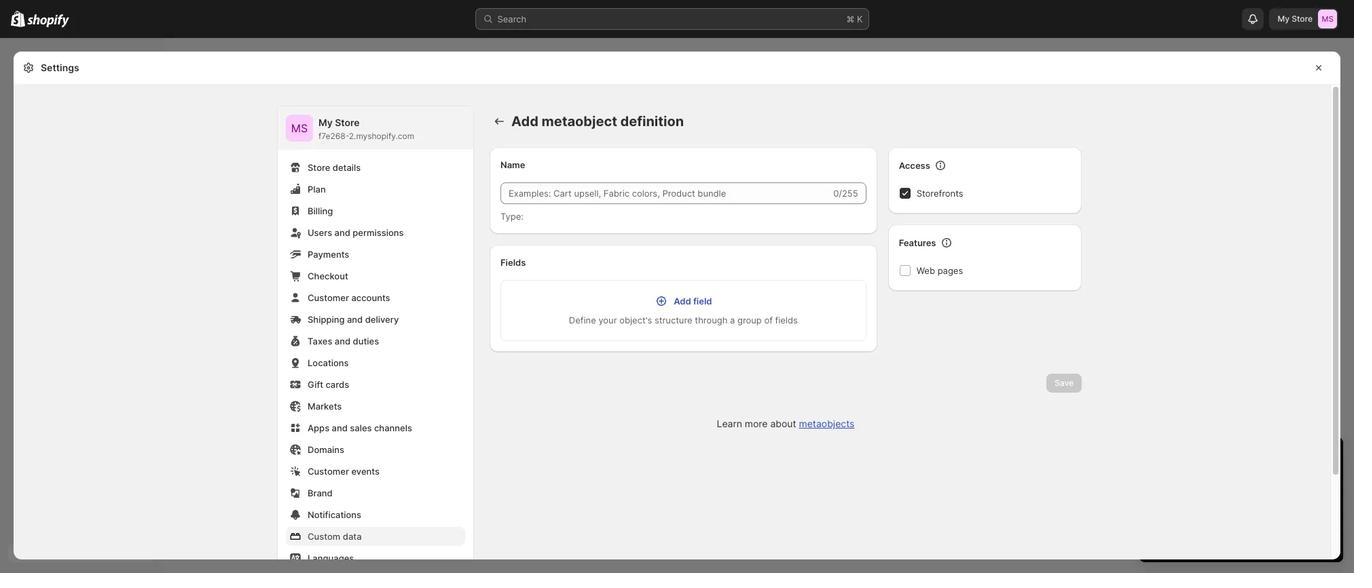 Task type: describe. For each thing, give the bounding box(es) containing it.
access
[[899, 160, 931, 171]]

gift cards link
[[286, 376, 465, 395]]

field
[[694, 296, 712, 307]]

object's
[[620, 315, 652, 326]]

plan
[[308, 184, 326, 195]]

about
[[771, 418, 797, 430]]

add field
[[674, 296, 712, 307]]

and for duties
[[335, 336, 351, 347]]

your
[[599, 315, 617, 326]]

languages link
[[286, 550, 465, 569]]

apps
[[308, 423, 330, 434]]

users and permissions
[[308, 228, 404, 238]]

my store
[[1278, 14, 1313, 24]]

domains link
[[286, 441, 465, 460]]

settings
[[41, 62, 79, 73]]

of
[[764, 315, 773, 326]]

channels
[[374, 423, 412, 434]]

my for my store f7e268-2.myshopify.com
[[319, 117, 333, 128]]

users and permissions link
[[286, 223, 465, 243]]

customer events link
[[286, 463, 465, 482]]

store for my store
[[1292, 14, 1313, 24]]

features
[[899, 238, 936, 249]]

markets link
[[286, 397, 465, 416]]

domains
[[308, 445, 344, 456]]

store details
[[308, 162, 361, 173]]

metaobjects link
[[799, 418, 855, 430]]

group
[[738, 315, 762, 326]]

store details link
[[286, 158, 465, 177]]

define
[[569, 315, 596, 326]]

storefronts
[[917, 188, 964, 199]]

learn
[[717, 418, 742, 430]]

apps and sales channels
[[308, 423, 412, 434]]

search
[[498, 14, 527, 24]]

metaobjects
[[799, 418, 855, 430]]

custom data
[[308, 532, 362, 543]]

brand
[[308, 488, 333, 499]]

taxes
[[308, 336, 332, 347]]

and for delivery
[[347, 315, 363, 325]]

more
[[745, 418, 768, 430]]

pages
[[938, 266, 963, 276]]

details
[[333, 162, 361, 173]]

define your object's structure through a group of fields
[[569, 315, 798, 326]]

shop settings menu element
[[278, 107, 473, 574]]

delivery
[[365, 315, 399, 325]]

Examples: Cart upsell, Fabric colors, Product bundle text field
[[501, 183, 831, 204]]

languages
[[308, 554, 354, 564]]

taxes and duties
[[308, 336, 379, 347]]

customer for customer accounts
[[308, 293, 349, 304]]

f7e268-
[[319, 131, 349, 141]]

2 vertical spatial store
[[308, 162, 330, 173]]

duties
[[353, 336, 379, 347]]



Task type: locate. For each thing, give the bounding box(es) containing it.
cards
[[326, 380, 349, 391]]

and down customer accounts
[[347, 315, 363, 325]]

add
[[512, 113, 539, 130], [674, 296, 691, 307]]

type:
[[501, 211, 524, 222]]

1 horizontal spatial store
[[335, 117, 360, 128]]

my for my store
[[1278, 14, 1290, 24]]

and for sales
[[332, 423, 348, 434]]

0 vertical spatial my
[[1278, 14, 1290, 24]]

customer
[[308, 293, 349, 304], [308, 467, 349, 478]]

customer inside customer events link
[[308, 467, 349, 478]]

shipping and delivery link
[[286, 310, 465, 329]]

settings dialog
[[14, 52, 1341, 574]]

fields
[[775, 315, 798, 326]]

add metaobject definition
[[512, 113, 684, 130]]

my
[[1278, 14, 1290, 24], [319, 117, 333, 128]]

my store f7e268-2.myshopify.com
[[319, 117, 414, 141]]

and for permissions
[[335, 228, 350, 238]]

billing link
[[286, 202, 465, 221]]

0 horizontal spatial store
[[308, 162, 330, 173]]

markets
[[308, 401, 342, 412]]

payments
[[308, 249, 349, 260]]

store inside my store f7e268-2.myshopify.com
[[335, 117, 360, 128]]

1 horizontal spatial my
[[1278, 14, 1290, 24]]

fields
[[501, 257, 526, 268]]

0 horizontal spatial my store image
[[286, 115, 313, 142]]

gift cards
[[308, 380, 349, 391]]

and
[[335, 228, 350, 238], [347, 315, 363, 325], [335, 336, 351, 347], [332, 423, 348, 434]]

1 customer from the top
[[308, 293, 349, 304]]

dialog
[[1346, 52, 1354, 560]]

web pages
[[917, 266, 963, 276]]

apps and sales channels link
[[286, 419, 465, 438]]

shipping and delivery
[[308, 315, 399, 325]]

add up name
[[512, 113, 539, 130]]

web
[[917, 266, 935, 276]]

customer down the checkout
[[308, 293, 349, 304]]

locations link
[[286, 354, 465, 373]]

definition
[[621, 113, 684, 130]]

⌘
[[847, 14, 855, 24]]

customer down domains
[[308, 467, 349, 478]]

and right the apps
[[332, 423, 348, 434]]

1 horizontal spatial my store image
[[1318, 10, 1338, 29]]

customer accounts link
[[286, 289, 465, 308]]

my store image
[[1318, 10, 1338, 29], [286, 115, 313, 142]]

a
[[730, 315, 735, 326]]

1 vertical spatial add
[[674, 296, 691, 307]]

customer accounts
[[308, 293, 390, 304]]

shopify image
[[27, 14, 69, 28]]

customer inside customer accounts link
[[308, 293, 349, 304]]

add up the define your object's structure through a group of fields
[[674, 296, 691, 307]]

custom data link
[[286, 528, 465, 547]]

my inside my store f7e268-2.myshopify.com
[[319, 117, 333, 128]]

add for add field
[[674, 296, 691, 307]]

plan link
[[286, 180, 465, 199]]

k
[[857, 14, 863, 24]]

and right taxes
[[335, 336, 351, 347]]

brand link
[[286, 484, 465, 503]]

0 horizontal spatial my
[[319, 117, 333, 128]]

1 horizontal spatial add
[[674, 296, 691, 307]]

2.myshopify.com
[[349, 131, 414, 141]]

data
[[343, 532, 362, 543]]

users
[[308, 228, 332, 238]]

checkout
[[308, 271, 348, 282]]

0 vertical spatial customer
[[308, 293, 349, 304]]

0 vertical spatial my store image
[[1318, 10, 1338, 29]]

learn more about metaobjects
[[717, 418, 855, 430]]

1 vertical spatial store
[[335, 117, 360, 128]]

taxes and duties link
[[286, 332, 465, 351]]

2 customer from the top
[[308, 467, 349, 478]]

ms button
[[286, 115, 313, 142]]

store
[[1292, 14, 1313, 24], [335, 117, 360, 128], [308, 162, 330, 173]]

store for my store f7e268-2.myshopify.com
[[335, 117, 360, 128]]

billing
[[308, 206, 333, 217]]

customer for customer events
[[308, 467, 349, 478]]

permissions
[[353, 228, 404, 238]]

my store image right my store
[[1318, 10, 1338, 29]]

1 vertical spatial my store image
[[286, 115, 313, 142]]

and right users
[[335, 228, 350, 238]]

checkout link
[[286, 267, 465, 286]]

through
[[695, 315, 728, 326]]

gift
[[308, 380, 323, 391]]

notifications link
[[286, 506, 465, 525]]

events
[[351, 467, 380, 478]]

payments link
[[286, 245, 465, 264]]

metaobject
[[542, 113, 617, 130]]

customer events
[[308, 467, 380, 478]]

1 vertical spatial my
[[319, 117, 333, 128]]

structure
[[655, 315, 693, 326]]

custom
[[308, 532, 341, 543]]

sales
[[350, 423, 372, 434]]

notifications
[[308, 510, 361, 521]]

my store image inside shop settings menu element
[[286, 115, 313, 142]]

locations
[[308, 358, 349, 369]]

shopify image
[[11, 11, 25, 27]]

accounts
[[351, 293, 390, 304]]

0 horizontal spatial add
[[512, 113, 539, 130]]

2 horizontal spatial store
[[1292, 14, 1313, 24]]

⌘ k
[[847, 14, 863, 24]]

0 vertical spatial add
[[512, 113, 539, 130]]

name
[[501, 160, 525, 171]]

add for add metaobject definition
[[512, 113, 539, 130]]

shipping
[[308, 315, 345, 325]]

your trial just started element
[[1140, 473, 1344, 563]]

0 vertical spatial store
[[1292, 14, 1313, 24]]

my store image left f7e268-
[[286, 115, 313, 142]]

1 vertical spatial customer
[[308, 467, 349, 478]]



